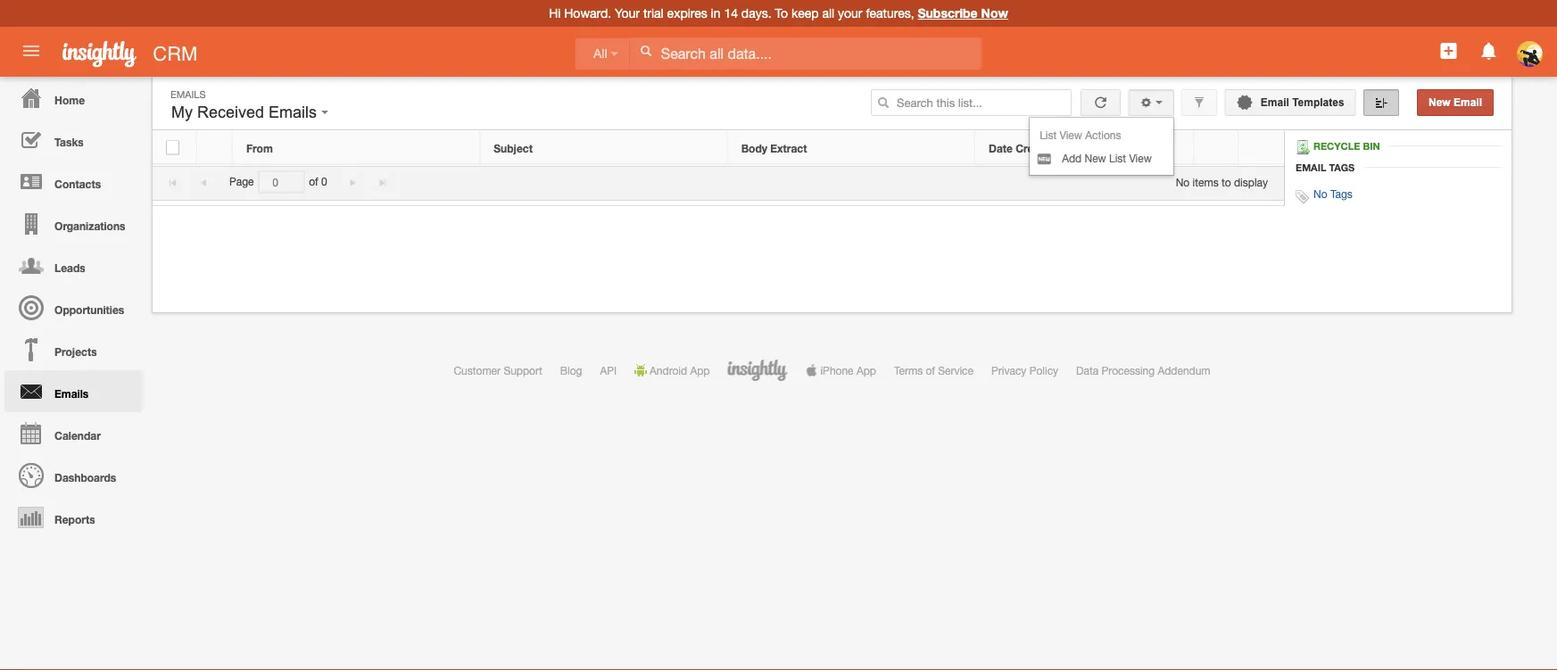 Task type: vqa. For each thing, say whether or not it's contained in the screenshot.
Contacts link
yes



Task type: locate. For each thing, give the bounding box(es) containing it.
emails
[[170, 88, 206, 100], [269, 103, 317, 121], [55, 387, 89, 400]]

0 vertical spatial of
[[309, 176, 318, 188]]

email
[[1261, 96, 1290, 108], [1454, 96, 1483, 108], [1296, 162, 1327, 173]]

privacy policy link
[[992, 364, 1059, 377]]

opportunities
[[55, 303, 124, 316]]

new right the show sidebar image at the right
[[1429, 96, 1451, 108]]

row
[[153, 131, 1284, 165]]

1 vertical spatial view
[[1130, 152, 1152, 164]]

new
[[1429, 96, 1451, 108], [1085, 152, 1107, 164]]

no left "tags"
[[1314, 187, 1328, 200]]

no tags link
[[1314, 187, 1353, 200]]

no for no tags
[[1314, 187, 1328, 200]]

trial
[[643, 6, 664, 21]]

display
[[1234, 176, 1268, 188]]

2 horizontal spatial email
[[1454, 96, 1483, 108]]

1 horizontal spatial no
[[1314, 187, 1328, 200]]

refresh list image
[[1093, 96, 1110, 108]]

0
[[321, 176, 327, 188]]

my received emails
[[171, 103, 321, 121]]

data processing addendum link
[[1077, 364, 1211, 377]]

show sidebar image
[[1375, 96, 1388, 109]]

of 0
[[309, 176, 327, 188]]

1 horizontal spatial app
[[857, 364, 876, 377]]

reports link
[[4, 496, 143, 538]]

from
[[246, 142, 273, 154]]

subject
[[494, 142, 533, 154]]

0 horizontal spatial email
[[1261, 96, 1290, 108]]

your
[[838, 6, 863, 21]]

organizations link
[[4, 203, 143, 245]]

0 horizontal spatial no
[[1176, 176, 1190, 188]]

emails link
[[4, 370, 143, 412]]

2 horizontal spatial emails
[[269, 103, 317, 121]]

white image
[[640, 45, 652, 57]]

1 vertical spatial emails
[[269, 103, 317, 121]]

app right iphone
[[857, 364, 876, 377]]

0 horizontal spatial app
[[690, 364, 710, 377]]

email left templates
[[1261, 96, 1290, 108]]

dashboards link
[[4, 454, 143, 496]]

no tags
[[1314, 187, 1353, 200]]

none checkbox inside row
[[166, 140, 179, 155]]

email down notifications "image"
[[1454, 96, 1483, 108]]

email left tags
[[1296, 162, 1327, 173]]

1 horizontal spatial email
[[1296, 162, 1327, 173]]

2 vertical spatial emails
[[55, 387, 89, 400]]

api
[[600, 364, 617, 377]]

emails up from
[[269, 103, 317, 121]]

1 horizontal spatial new
[[1429, 96, 1451, 108]]

None checkbox
[[166, 140, 179, 155]]

1 horizontal spatial list
[[1110, 152, 1127, 164]]

app right 'android'
[[690, 364, 710, 377]]

my received emails button
[[167, 99, 333, 126]]

1 horizontal spatial emails
[[170, 88, 206, 100]]

android app link
[[635, 364, 710, 377]]

1 horizontal spatial of
[[926, 364, 935, 377]]

emails up "calendar" link
[[55, 387, 89, 400]]

to
[[1222, 176, 1231, 188]]

keep
[[792, 6, 819, 21]]

projects
[[55, 345, 97, 358]]

list up created
[[1040, 129, 1057, 141]]

1 vertical spatial list
[[1110, 152, 1127, 164]]

0 horizontal spatial emails
[[55, 387, 89, 400]]

emails up 'my'
[[170, 88, 206, 100]]

row containing from
[[153, 131, 1284, 165]]

email inside "link"
[[1261, 96, 1290, 108]]

terms of service
[[894, 364, 974, 377]]

1 horizontal spatial view
[[1130, 152, 1152, 164]]

Search all data.... text field
[[630, 37, 982, 70]]

no left items
[[1176, 176, 1190, 188]]

contacts
[[55, 178, 101, 190]]

0 horizontal spatial new
[[1085, 152, 1107, 164]]

all
[[822, 6, 835, 21]]

list
[[1040, 129, 1057, 141], [1110, 152, 1127, 164]]

add new list view
[[1062, 152, 1152, 164]]

data processing addendum
[[1077, 364, 1211, 377]]

expires
[[667, 6, 708, 21]]

list view actions link
[[1008, 123, 1174, 146]]

home link
[[4, 77, 143, 119]]

no items to display
[[1176, 176, 1268, 188]]

view up add
[[1060, 129, 1083, 141]]

navigation containing home
[[0, 77, 143, 538]]

2 app from the left
[[857, 364, 876, 377]]

no
[[1176, 176, 1190, 188], [1314, 187, 1328, 200]]

of right 'terms'
[[926, 364, 935, 377]]

terms of service link
[[894, 364, 974, 377]]

0 vertical spatial emails
[[170, 88, 206, 100]]

of left 0
[[309, 176, 318, 188]]

new right add
[[1085, 152, 1107, 164]]

0 vertical spatial view
[[1060, 129, 1083, 141]]

customer support
[[454, 364, 542, 377]]

navigation
[[0, 77, 143, 538]]

email tags
[[1296, 162, 1355, 173]]

service
[[938, 364, 974, 377]]

customer support link
[[454, 364, 542, 377]]

created
[[1016, 142, 1057, 154]]

policy
[[1030, 364, 1059, 377]]

received
[[197, 103, 264, 121]]

view down list view actions link
[[1130, 152, 1152, 164]]

opportunities link
[[4, 287, 143, 328]]

tasks link
[[4, 119, 143, 161]]

body extract
[[741, 142, 807, 154]]

all link
[[576, 38, 630, 70]]

1 app from the left
[[690, 364, 710, 377]]

list down actions
[[1110, 152, 1127, 164]]

0 vertical spatial list
[[1040, 129, 1057, 141]]

customer
[[454, 364, 501, 377]]

of
[[309, 176, 318, 188], [926, 364, 935, 377]]

iphone app
[[821, 364, 876, 377]]

view
[[1060, 129, 1083, 141], [1130, 152, 1152, 164]]

email templates link
[[1225, 89, 1356, 116]]

0 horizontal spatial of
[[309, 176, 318, 188]]

dashboards
[[55, 471, 116, 484]]

subscribe now link
[[918, 6, 1008, 21]]

addendum
[[1158, 364, 1211, 377]]

email for templates
[[1261, 96, 1290, 108]]

date created
[[989, 142, 1057, 154]]

app
[[690, 364, 710, 377], [857, 364, 876, 377]]

my
[[171, 103, 193, 121]]

organizations
[[55, 220, 125, 232]]

tasks
[[55, 136, 84, 148]]

items
[[1193, 176, 1219, 188]]

0 vertical spatial new
[[1429, 96, 1451, 108]]

search image
[[878, 96, 890, 109]]

1 vertical spatial new
[[1085, 152, 1107, 164]]



Task type: describe. For each thing, give the bounding box(es) containing it.
features,
[[866, 6, 915, 21]]

new email link
[[1417, 89, 1494, 116]]

reports
[[55, 513, 95, 526]]

list view actions
[[1040, 129, 1122, 141]]

tags
[[1329, 162, 1355, 173]]

emails inside button
[[269, 103, 317, 121]]

terms
[[894, 364, 923, 377]]

recycle bin link
[[1296, 140, 1389, 154]]

all
[[594, 47, 607, 61]]

projects link
[[4, 328, 143, 370]]

in
[[711, 6, 721, 21]]

blog
[[560, 364, 582, 377]]

howard.
[[564, 6, 612, 21]]

home
[[55, 94, 85, 106]]

date
[[989, 142, 1013, 154]]

new email
[[1429, 96, 1483, 108]]

leads
[[55, 262, 85, 274]]

Search this list... text field
[[871, 89, 1072, 116]]

app for iphone app
[[857, 364, 876, 377]]

recycle
[[1314, 140, 1361, 152]]

android app
[[650, 364, 710, 377]]

1 vertical spatial of
[[926, 364, 935, 377]]

email for tags
[[1296, 162, 1327, 173]]

app for android app
[[690, 364, 710, 377]]

your
[[615, 6, 640, 21]]

0 horizontal spatial view
[[1060, 129, 1083, 141]]

calendar link
[[4, 412, 143, 454]]

extract
[[771, 142, 807, 154]]

14
[[724, 6, 738, 21]]

hi howard. your trial expires in 14 days. to keep all your features, subscribe now
[[549, 6, 1008, 21]]

leads link
[[4, 245, 143, 287]]

show list view filters image
[[1194, 96, 1206, 109]]

iphone app link
[[806, 364, 876, 377]]

new inside add new list view link
[[1085, 152, 1107, 164]]

days.
[[742, 6, 772, 21]]

recycle bin
[[1314, 140, 1380, 152]]

cog image
[[1140, 96, 1153, 109]]

0 horizontal spatial list
[[1040, 129, 1057, 141]]

privacy
[[992, 364, 1027, 377]]

notifications image
[[1479, 40, 1500, 62]]

now
[[981, 6, 1008, 21]]

new inside new email link
[[1429, 96, 1451, 108]]

iphone
[[821, 364, 854, 377]]

actions
[[1086, 129, 1122, 141]]

contacts link
[[4, 161, 143, 203]]

bin
[[1363, 140, 1380, 152]]

email templates
[[1258, 96, 1345, 108]]

support
[[504, 364, 542, 377]]

api link
[[600, 364, 617, 377]]

add new list view link
[[1030, 146, 1174, 170]]

emails inside 'navigation'
[[55, 387, 89, 400]]

to
[[775, 6, 788, 21]]

body
[[741, 142, 768, 154]]

templates
[[1293, 96, 1345, 108]]

page
[[229, 176, 254, 188]]

processing
[[1102, 364, 1155, 377]]

add
[[1062, 152, 1082, 164]]

android
[[650, 364, 687, 377]]

subscribe
[[918, 6, 978, 21]]

hi
[[549, 6, 561, 21]]

no for no items to display
[[1176, 176, 1190, 188]]

tags
[[1331, 187, 1353, 200]]

calendar
[[55, 429, 101, 442]]

privacy policy
[[992, 364, 1059, 377]]

crm
[[153, 42, 198, 65]]



